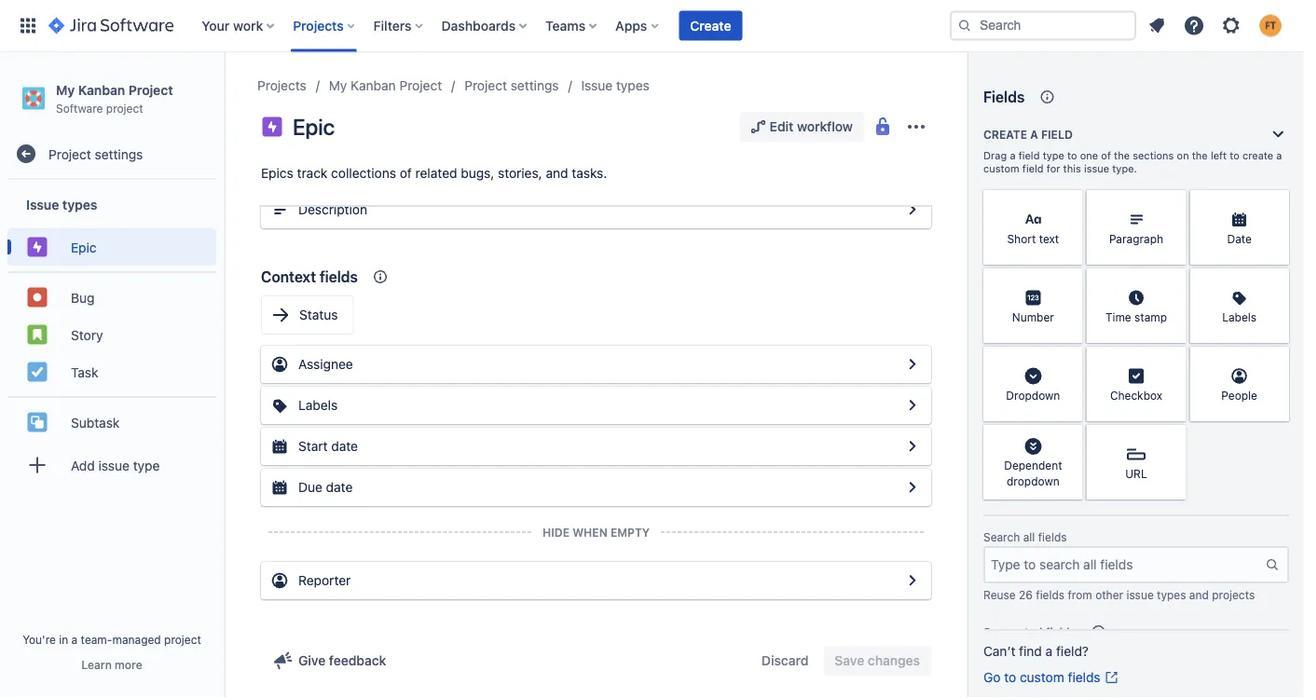 Task type: vqa. For each thing, say whether or not it's contained in the screenshot.
left LABELS
yes



Task type: locate. For each thing, give the bounding box(es) containing it.
discard
[[762, 653, 809, 669]]

1 horizontal spatial create
[[984, 128, 1028, 141]]

1 open field configuration image from the top
[[902, 199, 924, 221]]

my up software
[[56, 82, 75, 97]]

track
[[297, 166, 328, 181]]

5 open field configuration image from the top
[[902, 570, 924, 592]]

0 horizontal spatial kanban
[[78, 82, 125, 97]]

story link
[[7, 316, 216, 354]]

all
[[1024, 531, 1035, 544]]

find
[[1019, 644, 1042, 659]]

group
[[7, 180, 216, 495], [7, 272, 216, 396]]

story
[[71, 327, 103, 342]]

more information image for people
[[1265, 349, 1288, 371]]

0 horizontal spatial my
[[56, 82, 75, 97]]

0 horizontal spatial the
[[1114, 150, 1130, 162]]

epic up bug
[[71, 239, 97, 255]]

0 vertical spatial settings
[[511, 78, 559, 93]]

1 vertical spatial and
[[1190, 588, 1209, 601]]

settings down the my kanban project software project
[[95, 146, 143, 162]]

1 horizontal spatial the
[[1192, 150, 1208, 162]]

0 horizontal spatial more information image
[[1059, 192, 1081, 214]]

types inside "link"
[[616, 78, 650, 93]]

my for my kanban project
[[329, 78, 347, 93]]

1 horizontal spatial epic
[[293, 114, 335, 140]]

a right drag
[[1010, 150, 1016, 162]]

suggested fields
[[984, 626, 1076, 639]]

jira software image
[[48, 14, 174, 37], [48, 14, 174, 37]]

1 horizontal spatial and
[[1190, 588, 1209, 601]]

search
[[984, 531, 1020, 544]]

this
[[1064, 163, 1081, 175]]

epics track collections of related bugs, stories, and tasks.
[[261, 166, 607, 181]]

0 horizontal spatial project
[[106, 101, 143, 115]]

types down "type to search all fields" text field at the right bottom of page
[[1157, 588, 1186, 601]]

date
[[331, 439, 358, 454], [326, 480, 353, 495]]

0 vertical spatial of
[[1101, 150, 1111, 162]]

subtask link
[[7, 404, 216, 441]]

0 vertical spatial project
[[106, 101, 143, 115]]

fields right 26
[[1036, 588, 1065, 601]]

can't
[[984, 644, 1016, 659]]

labels
[[1223, 310, 1257, 323], [298, 398, 338, 413]]

more information image for time stamp
[[1162, 270, 1185, 293]]

0 vertical spatial date
[[331, 439, 358, 454]]

project settings down dashboards dropdown button
[[465, 78, 559, 93]]

projects inside dropdown button
[[293, 18, 344, 33]]

status
[[299, 307, 338, 323]]

issue types down apps
[[581, 78, 650, 93]]

open field configuration image for start date
[[902, 435, 924, 458]]

1 vertical spatial issue
[[98, 458, 130, 473]]

and for tasks.
[[546, 166, 568, 181]]

project left sidebar navigation icon
[[128, 82, 173, 97]]

fields
[[984, 88, 1025, 106]]

custom down drag
[[984, 163, 1020, 175]]

start date button
[[261, 428, 932, 465]]

my inside the my kanban project software project
[[56, 82, 75, 97]]

open field configuration image inside start date button
[[902, 435, 924, 458]]

apps button
[[610, 11, 666, 41]]

2 vertical spatial types
[[1157, 588, 1186, 601]]

settings down teams
[[511, 78, 559, 93]]

0 horizontal spatial create
[[690, 18, 731, 33]]

0 horizontal spatial types
[[62, 197, 97, 212]]

1 horizontal spatial more information image
[[1162, 192, 1185, 214]]

edit
[[770, 119, 794, 134]]

settings
[[511, 78, 559, 93], [95, 146, 143, 162]]

give feedback
[[298, 653, 386, 669]]

0 vertical spatial projects
[[293, 18, 344, 33]]

issue types up the "epic" link
[[26, 197, 97, 212]]

more information image
[[1265, 192, 1288, 214], [1059, 270, 1081, 293], [1162, 270, 1185, 293], [1265, 270, 1288, 293], [1059, 349, 1081, 371], [1162, 349, 1185, 371], [1265, 349, 1288, 371], [1059, 427, 1081, 449]]

1 horizontal spatial issue
[[581, 78, 613, 93]]

fields left more information about the context fields icon
[[320, 268, 358, 286]]

issue types for issue types "link"
[[581, 78, 650, 93]]

fields right the all
[[1038, 531, 1067, 544]]

teams button
[[540, 11, 604, 41]]

date right start
[[331, 439, 358, 454]]

3 open field configuration image from the top
[[902, 394, 924, 417]]

0 horizontal spatial project settings
[[48, 146, 143, 162]]

teams
[[546, 18, 586, 33]]

suggested
[[984, 626, 1043, 639]]

0 horizontal spatial epic
[[71, 239, 97, 255]]

0 vertical spatial custom
[[984, 163, 1020, 175]]

1 more information image from the left
[[1059, 192, 1081, 214]]

the right on
[[1192, 150, 1208, 162]]

my right the projects link
[[329, 78, 347, 93]]

types inside group
[[62, 197, 97, 212]]

issue right add
[[98, 458, 130, 473]]

kanban down filters
[[351, 78, 396, 93]]

1 vertical spatial field
[[1019, 150, 1040, 162]]

create for create a field
[[984, 128, 1028, 141]]

types for issue types "link"
[[616, 78, 650, 93]]

1 horizontal spatial project settings link
[[465, 75, 559, 97]]

1 vertical spatial of
[[400, 166, 412, 181]]

projects up issue type icon
[[257, 78, 307, 93]]

create right apps popup button
[[690, 18, 731, 33]]

types down apps popup button
[[616, 78, 650, 93]]

more information image down the this
[[1059, 192, 1081, 214]]

issue inside drag a field type to one of the sections on the left to create a custom field for this issue type.
[[1084, 163, 1110, 175]]

context
[[261, 268, 316, 286]]

search all fields
[[984, 531, 1067, 544]]

project settings link
[[465, 75, 559, 97], [7, 135, 216, 173]]

issue types inside group
[[26, 197, 97, 212]]

1 vertical spatial projects
[[257, 78, 307, 93]]

1 vertical spatial epic
[[71, 239, 97, 255]]

0 vertical spatial epic
[[293, 114, 335, 140]]

field?
[[1056, 644, 1089, 659]]

project
[[400, 78, 442, 93], [465, 78, 507, 93], [128, 82, 173, 97], [48, 146, 91, 162]]

1 horizontal spatial labels
[[1223, 310, 1257, 323]]

1 vertical spatial labels
[[298, 398, 338, 413]]

type down subtask link
[[133, 458, 160, 473]]

and left projects
[[1190, 588, 1209, 601]]

create inside button
[[690, 18, 731, 33]]

open field configuration image inside assignee button
[[902, 353, 924, 376]]

issue right other
[[1127, 588, 1154, 601]]

0 horizontal spatial issue
[[98, 458, 130, 473]]

1 horizontal spatial types
[[616, 78, 650, 93]]

of left related
[[400, 166, 412, 181]]

project right software
[[106, 101, 143, 115]]

more information image for short text
[[1059, 192, 1081, 214]]

fields up field?
[[1046, 626, 1076, 639]]

team-
[[81, 633, 112, 646]]

issue inside button
[[98, 458, 130, 473]]

more information about the context fields image
[[369, 266, 392, 288]]

0 horizontal spatial issue
[[26, 197, 59, 212]]

apps
[[616, 18, 647, 33]]

1 vertical spatial issue types
[[26, 197, 97, 212]]

type inside button
[[133, 458, 160, 473]]

2 horizontal spatial to
[[1230, 150, 1240, 162]]

to right left
[[1230, 150, 1240, 162]]

add issue type image
[[26, 454, 48, 477]]

add issue type button
[[7, 447, 216, 484]]

field down create a field
[[1019, 150, 1040, 162]]

more information image down on
[[1162, 192, 1185, 214]]

more options image
[[905, 116, 928, 138]]

types
[[616, 78, 650, 93], [62, 197, 97, 212], [1157, 588, 1186, 601]]

dependent
[[1004, 459, 1063, 472]]

1 group from the top
[[7, 180, 216, 495]]

1 vertical spatial type
[[133, 458, 160, 473]]

go
[[984, 670, 1001, 685]]

0 vertical spatial and
[[546, 166, 568, 181]]

project right managed
[[164, 633, 201, 646]]

kanban
[[351, 78, 396, 93], [78, 82, 125, 97]]

1 horizontal spatial of
[[1101, 150, 1111, 162]]

my for my kanban project software project
[[56, 82, 75, 97]]

1 horizontal spatial issue types
[[581, 78, 650, 93]]

issue inside "link"
[[581, 78, 613, 93]]

2 group from the top
[[7, 272, 216, 396]]

2 horizontal spatial types
[[1157, 588, 1186, 601]]

0 vertical spatial issue types
[[581, 78, 650, 93]]

issue down one
[[1084, 163, 1110, 175]]

0 vertical spatial type
[[1043, 150, 1065, 162]]

0 vertical spatial issue
[[581, 78, 613, 93]]

1 horizontal spatial issue
[[1084, 163, 1110, 175]]

more information image
[[1059, 192, 1081, 214], [1162, 192, 1185, 214]]

1 horizontal spatial my
[[329, 78, 347, 93]]

0 vertical spatial labels
[[1223, 310, 1257, 323]]

on
[[1177, 150, 1189, 162]]

due
[[298, 480, 323, 495]]

custom down can't find a field?
[[1020, 670, 1065, 685]]

managed
[[112, 633, 161, 646]]

labels inside button
[[298, 398, 338, 413]]

1 vertical spatial custom
[[1020, 670, 1065, 685]]

1 vertical spatial date
[[326, 480, 353, 495]]

open field configuration image for reporter
[[902, 570, 924, 592]]

kanban up software
[[78, 82, 125, 97]]

1 vertical spatial issue
[[26, 197, 59, 212]]

issue down teams popup button
[[581, 78, 613, 93]]

0 vertical spatial issue
[[1084, 163, 1110, 175]]

0 horizontal spatial project settings link
[[7, 135, 216, 173]]

to up the this
[[1068, 150, 1078, 162]]

0 horizontal spatial issue types
[[26, 197, 97, 212]]

2 more information image from the left
[[1162, 192, 1185, 214]]

project settings link down dashboards dropdown button
[[465, 75, 559, 97]]

banner
[[0, 0, 1304, 52]]

0 vertical spatial create
[[690, 18, 731, 33]]

a down more information about the fields 'icon'
[[1031, 128, 1039, 141]]

open field configuration image
[[902, 199, 924, 221], [902, 353, 924, 376], [902, 394, 924, 417], [902, 435, 924, 458], [902, 570, 924, 592]]

1 the from the left
[[1114, 150, 1130, 162]]

go to custom fields link
[[984, 669, 1120, 687]]

issue
[[1084, 163, 1110, 175], [98, 458, 130, 473], [1127, 588, 1154, 601]]

issue types
[[581, 78, 650, 93], [26, 197, 97, 212]]

create
[[690, 18, 731, 33], [984, 128, 1028, 141]]

the up type.
[[1114, 150, 1130, 162]]

and left tasks.
[[546, 166, 568, 181]]

0 horizontal spatial labels
[[298, 398, 338, 413]]

1 horizontal spatial type
[[1043, 150, 1065, 162]]

open field configuration image inside reporter button
[[902, 570, 924, 592]]

to right the go
[[1004, 670, 1017, 685]]

issue type icon image
[[261, 116, 283, 138]]

primary element
[[11, 0, 950, 52]]

type
[[1043, 150, 1065, 162], [133, 458, 160, 473]]

open field configuration image for description
[[902, 199, 924, 221]]

your work
[[202, 18, 263, 33]]

create up drag
[[984, 128, 1028, 141]]

1 horizontal spatial project settings
[[465, 78, 559, 93]]

field
[[1041, 128, 1073, 141], [1019, 150, 1040, 162], [1023, 163, 1044, 175]]

types up epic group
[[62, 197, 97, 212]]

a right create
[[1277, 150, 1283, 162]]

0 horizontal spatial and
[[546, 166, 568, 181]]

a right find on the right bottom
[[1046, 644, 1053, 659]]

kanban inside the my kanban project software project
[[78, 82, 125, 97]]

1 vertical spatial project settings link
[[7, 135, 216, 173]]

issue types link
[[581, 75, 650, 97]]

settings image
[[1221, 14, 1243, 37]]

open field configuration image inside the labels button
[[902, 394, 924, 417]]

0 vertical spatial types
[[616, 78, 650, 93]]

epic
[[293, 114, 335, 140], [71, 239, 97, 255]]

issue up the "epic" link
[[26, 197, 59, 212]]

of right one
[[1101, 150, 1111, 162]]

2 horizontal spatial issue
[[1127, 588, 1154, 601]]

type up the for
[[1043, 150, 1065, 162]]

4 open field configuration image from the top
[[902, 435, 924, 458]]

1 horizontal spatial kanban
[[351, 78, 396, 93]]

more information image for dependent dropdown
[[1059, 427, 1081, 449]]

project inside the my kanban project software project
[[128, 82, 173, 97]]

to
[[1068, 150, 1078, 162], [1230, 150, 1240, 162], [1004, 670, 1017, 685]]

projects
[[1212, 588, 1255, 601]]

0 horizontal spatial type
[[133, 458, 160, 473]]

1 vertical spatial create
[[984, 128, 1028, 141]]

custom
[[984, 163, 1020, 175], [1020, 670, 1065, 685]]

date right due at bottom
[[326, 480, 353, 495]]

0 vertical spatial field
[[1041, 128, 1073, 141]]

in
[[59, 633, 68, 646]]

field for drag
[[1019, 150, 1040, 162]]

labels down date
[[1223, 310, 1257, 323]]

field left the for
[[1023, 163, 1044, 175]]

1 vertical spatial project settings
[[48, 146, 143, 162]]

epic right issue type icon
[[293, 114, 335, 140]]

1 vertical spatial types
[[62, 197, 97, 212]]

2 open field configuration image from the top
[[902, 353, 924, 376]]

Search field
[[950, 11, 1137, 41]]

open field configuration image inside description button
[[902, 199, 924, 221]]

more information about the fields image
[[1036, 86, 1059, 108]]

from
[[1068, 588, 1093, 601]]

a right in
[[71, 633, 78, 646]]

1 vertical spatial project
[[164, 633, 201, 646]]

field up the for
[[1041, 128, 1073, 141]]

project settings link down the my kanban project software project
[[7, 135, 216, 173]]

search image
[[958, 18, 973, 33]]

subtask
[[71, 415, 120, 430]]

0 horizontal spatial settings
[[95, 146, 143, 162]]

project down software
[[48, 146, 91, 162]]

projects right work
[[293, 18, 344, 33]]

this link will be opened in a new tab image
[[1105, 670, 1120, 685]]

the
[[1114, 150, 1130, 162], [1192, 150, 1208, 162]]

add issue type
[[71, 458, 160, 473]]

related
[[415, 166, 457, 181]]

project settings down software
[[48, 146, 143, 162]]

when
[[573, 526, 608, 539]]

labels up start
[[298, 398, 338, 413]]

epic link
[[7, 229, 216, 266]]



Task type: describe. For each thing, give the bounding box(es) containing it.
assignee
[[298, 357, 353, 372]]

labels for open field configuration icon inside the labels button
[[298, 398, 338, 413]]

1 horizontal spatial settings
[[511, 78, 559, 93]]

work
[[233, 18, 263, 33]]

reporter
[[298, 573, 351, 588]]

custom inside drag a field type to one of the sections on the left to create a custom field for this issue type.
[[984, 163, 1020, 175]]

drag a field type to one of the sections on the left to create a custom field for this issue type.
[[984, 150, 1283, 175]]

other
[[1096, 588, 1124, 601]]

people
[[1222, 389, 1258, 402]]

dropdown
[[1007, 475, 1060, 488]]

appswitcher icon image
[[17, 14, 39, 37]]

start date
[[298, 439, 358, 454]]

discard button
[[750, 646, 820, 676]]

create button
[[679, 11, 743, 41]]

open field configuration image
[[902, 476, 924, 499]]

help image
[[1183, 14, 1206, 37]]

stories,
[[498, 166, 542, 181]]

0 horizontal spatial to
[[1004, 670, 1017, 685]]

left
[[1211, 150, 1227, 162]]

tasks.
[[572, 166, 607, 181]]

edit workflow
[[770, 119, 853, 134]]

labels button
[[261, 387, 932, 424]]

notifications image
[[1146, 14, 1168, 37]]

epic group
[[7, 223, 216, 272]]

Type to search all fields text field
[[986, 548, 1265, 582]]

workflow
[[797, 119, 853, 134]]

open field configuration image for labels
[[902, 394, 924, 417]]

bugs,
[[461, 166, 494, 181]]

sidebar navigation image
[[203, 75, 244, 112]]

dependent dropdown
[[1004, 459, 1063, 488]]

projects for projects dropdown button at the top of the page
[[293, 18, 344, 33]]

time
[[1106, 310, 1132, 323]]

more
[[115, 658, 142, 671]]

reporter button
[[261, 562, 932, 600]]

epics
[[261, 166, 293, 181]]

learn
[[81, 658, 112, 671]]

give feedback button
[[261, 646, 398, 676]]

0 vertical spatial project settings
[[465, 78, 559, 93]]

group containing bug
[[7, 272, 216, 396]]

for
[[1047, 163, 1061, 175]]

due date button
[[261, 469, 932, 506]]

projects link
[[257, 75, 307, 97]]

more information image for labels
[[1265, 270, 1288, 293]]

kanban for my kanban project
[[351, 78, 396, 93]]

your
[[202, 18, 230, 33]]

bug link
[[7, 279, 216, 316]]

filters
[[374, 18, 412, 33]]

labels for labels's more information icon
[[1223, 310, 1257, 323]]

open field configuration image for assignee
[[902, 353, 924, 376]]

your work button
[[196, 11, 282, 41]]

reuse
[[984, 588, 1016, 601]]

26
[[1019, 588, 1033, 601]]

stamp
[[1135, 310, 1167, 323]]

can't find a field?
[[984, 644, 1089, 659]]

checkbox
[[1110, 389, 1163, 402]]

date
[[1227, 232, 1252, 245]]

dropdown
[[1006, 389, 1061, 402]]

project inside the my kanban project software project
[[106, 101, 143, 115]]

project down filters dropdown button
[[400, 78, 442, 93]]

epic inside the "epic" link
[[71, 239, 97, 255]]

time stamp
[[1106, 310, 1167, 323]]

add
[[71, 458, 95, 473]]

date for due date
[[326, 480, 353, 495]]

you're in a team-managed project
[[22, 633, 201, 646]]

drag
[[984, 150, 1007, 162]]

description
[[298, 202, 367, 217]]

paragraph
[[1110, 232, 1164, 245]]

start
[[298, 439, 328, 454]]

kanban for my kanban project software project
[[78, 82, 125, 97]]

more information image for dropdown
[[1059, 349, 1081, 371]]

learn more
[[81, 658, 142, 671]]

short text
[[1007, 232, 1059, 245]]

date for start date
[[331, 439, 358, 454]]

2 vertical spatial field
[[1023, 163, 1044, 175]]

task link
[[7, 354, 216, 391]]

reuse 26 fields from other issue types and projects
[[984, 588, 1255, 601]]

0 horizontal spatial of
[[400, 166, 412, 181]]

of inside drag a field type to one of the sections on the left to create a custom field for this issue type.
[[1101, 150, 1111, 162]]

my kanban project link
[[329, 75, 442, 97]]

edit workflow button
[[740, 112, 864, 142]]

create
[[1243, 150, 1274, 162]]

project down the primary element
[[465, 78, 507, 93]]

your profile and settings image
[[1260, 14, 1282, 37]]

group containing issue types
[[7, 180, 216, 495]]

go to custom fields
[[984, 670, 1101, 685]]

issue types for group containing issue types
[[26, 197, 97, 212]]

filters button
[[368, 11, 430, 41]]

hide
[[543, 526, 570, 539]]

due date
[[298, 480, 353, 495]]

collections
[[331, 166, 396, 181]]

dashboards button
[[436, 11, 534, 41]]

my kanban project
[[329, 78, 442, 93]]

banner containing your work
[[0, 0, 1304, 52]]

my kanban project software project
[[56, 82, 173, 115]]

field for create
[[1041, 128, 1073, 141]]

text
[[1039, 232, 1059, 245]]

more information image for paragraph
[[1162, 192, 1185, 214]]

one
[[1080, 150, 1099, 162]]

description button
[[261, 191, 932, 228]]

types for group containing issue types
[[62, 197, 97, 212]]

more information image for number
[[1059, 270, 1081, 293]]

sections
[[1133, 150, 1174, 162]]

more information image for checkbox
[[1162, 349, 1185, 371]]

you're
[[22, 633, 56, 646]]

feedback
[[329, 653, 386, 669]]

2 vertical spatial issue
[[1127, 588, 1154, 601]]

short
[[1007, 232, 1036, 245]]

1 horizontal spatial project
[[164, 633, 201, 646]]

and for projects
[[1190, 588, 1209, 601]]

number
[[1012, 310, 1054, 323]]

1 vertical spatial settings
[[95, 146, 143, 162]]

more information about the suggested fields image
[[1088, 621, 1110, 643]]

0 vertical spatial project settings link
[[465, 75, 559, 97]]

more information image for date
[[1265, 192, 1288, 214]]

1 horizontal spatial to
[[1068, 150, 1078, 162]]

2 the from the left
[[1192, 150, 1208, 162]]

type inside drag a field type to one of the sections on the left to create a custom field for this issue type.
[[1043, 150, 1065, 162]]

create a field
[[984, 128, 1073, 141]]

create for create
[[690, 18, 731, 33]]

assignee button
[[261, 346, 932, 383]]

task
[[71, 364, 98, 380]]

learn more button
[[81, 657, 142, 672]]

fields left "this link will be opened in a new tab" icon
[[1068, 670, 1101, 685]]

hide when empty
[[543, 526, 650, 539]]

projects for the projects link
[[257, 78, 307, 93]]

bug
[[71, 290, 95, 305]]

software
[[56, 101, 103, 115]]



